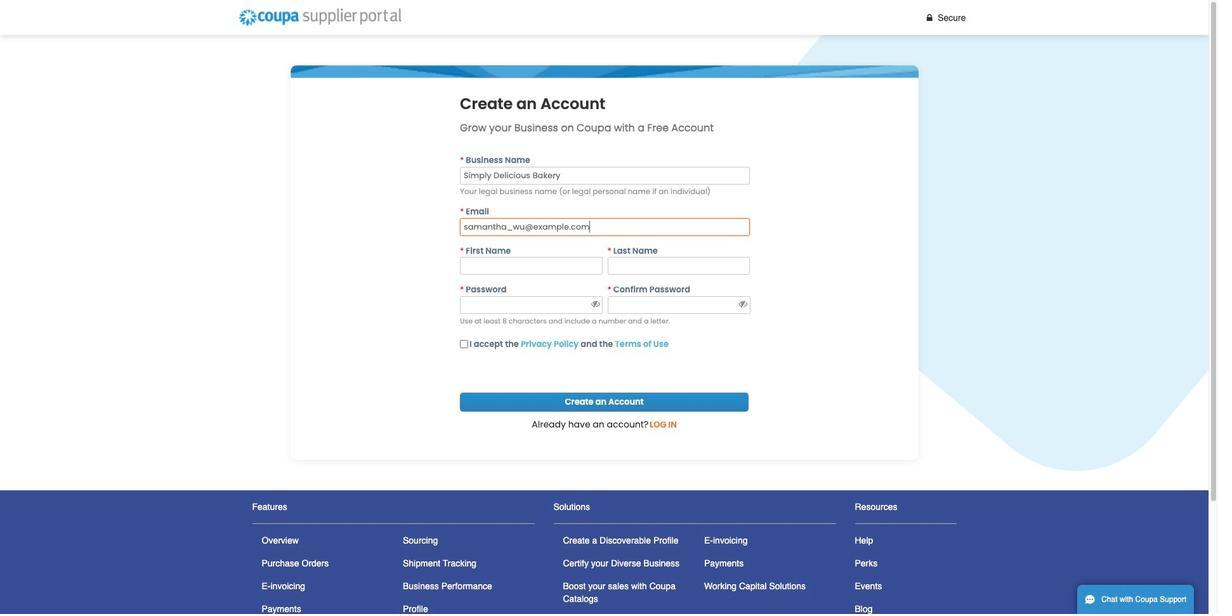 Task type: describe. For each thing, give the bounding box(es) containing it.
1 horizontal spatial fw image
[[738, 300, 749, 309]]

0 horizontal spatial fw image
[[591, 300, 601, 309]]

2 horizontal spatial fw image
[[924, 13, 936, 22]]



Task type: locate. For each thing, give the bounding box(es) containing it.
coupa supplier portal image
[[233, 3, 407, 32]]

fw image
[[924, 13, 936, 22], [591, 300, 601, 309], [738, 300, 749, 309]]

None checkbox
[[460, 340, 468, 349]]

None text field
[[460, 257, 603, 275], [608, 257, 750, 275], [460, 257, 603, 275], [608, 257, 750, 275]]

None text field
[[460, 167, 750, 184], [460, 218, 750, 236], [460, 167, 750, 184], [460, 218, 750, 236]]

None password field
[[460, 296, 603, 314], [608, 296, 751, 314], [460, 296, 603, 314], [608, 296, 751, 314]]



Task type: vqa. For each thing, say whether or not it's contained in the screenshot.
navigation
no



